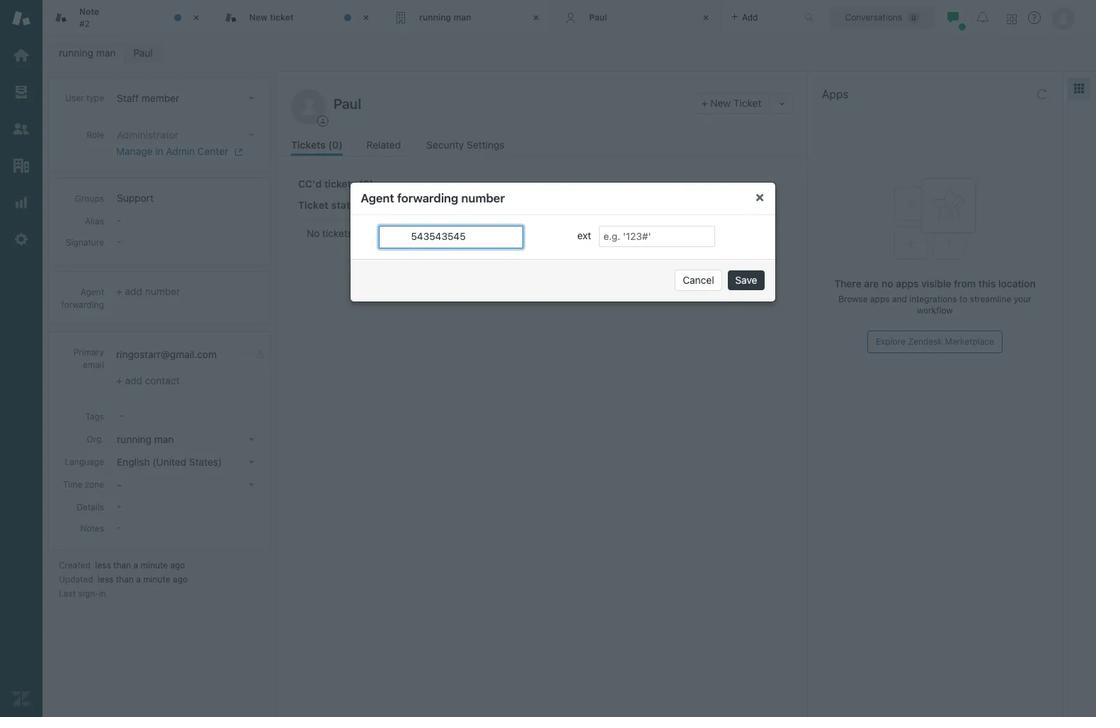 Task type: vqa. For each thing, say whether or not it's contained in the screenshot.


Task type: locate. For each thing, give the bounding box(es) containing it.
0 vertical spatial number
[[462, 191, 506, 205]]

0 vertical spatial apps
[[896, 278, 919, 290]]

add for add contact
[[125, 375, 142, 387]]

running man button
[[113, 430, 260, 450]]

1 horizontal spatial new
[[711, 97, 731, 109]]

1 vertical spatial tickets
[[322, 227, 353, 239]]

subject
[[424, 199, 462, 211]]

agent for agent forwarding
[[81, 287, 104, 298]]

#2
[[79, 18, 90, 29]]

in
[[155, 145, 163, 157], [356, 227, 364, 239], [99, 589, 106, 599]]

0 horizontal spatial man
[[96, 47, 116, 59]]

1 vertical spatial forwarding
[[61, 300, 104, 310]]

running man inside running man tab
[[419, 12, 472, 23]]

number up ringostarr@gmail.com
[[145, 286, 180, 298]]

view
[[386, 227, 406, 239]]

main element
[[0, 0, 43, 718]]

0 vertical spatial +
[[702, 97, 708, 109]]

arrow down image inside running man button
[[249, 439, 254, 441]]

less right created
[[95, 560, 111, 571]]

number
[[462, 191, 506, 205], [145, 286, 180, 298]]

close image for paul
[[699, 11, 713, 25]]

arrow down image
[[249, 484, 254, 487]]

1 horizontal spatial in
[[155, 145, 163, 157]]

1 horizontal spatial this
[[979, 278, 996, 290]]

(united
[[153, 456, 186, 468]]

this up streamline
[[979, 278, 996, 290]]

a right updated
[[136, 575, 141, 585]]

1 vertical spatial in
[[356, 227, 364, 239]]

close image inside tab
[[189, 11, 203, 25]]

ticket inside grid
[[298, 199, 329, 211]]

2 vertical spatial in
[[99, 589, 106, 599]]

1 horizontal spatial apps
[[896, 278, 919, 290]]

1 horizontal spatial running
[[117, 434, 152, 446]]

tags
[[85, 412, 104, 422]]

+ inside button
[[702, 97, 708, 109]]

0 vertical spatial tickets
[[324, 178, 357, 190]]

0 vertical spatial in
[[155, 145, 163, 157]]

sign-
[[78, 589, 99, 599]]

integrations
[[910, 294, 958, 305]]

arrow down image inside staff member button
[[249, 97, 254, 100]]

close image
[[529, 11, 543, 25], [699, 11, 713, 25]]

1 horizontal spatial running man
[[117, 434, 174, 446]]

1 horizontal spatial close image
[[699, 11, 713, 25]]

org.
[[87, 434, 104, 445]]

forwarding up e.g. '+15551234567' text box
[[398, 191, 459, 205]]

a right created
[[134, 560, 138, 571]]

your
[[1014, 294, 1032, 305]]

1 close image from the left
[[529, 11, 543, 25]]

1 arrow down image from the top
[[249, 97, 254, 100]]

running man tab
[[383, 0, 553, 35]]

2 vertical spatial +
[[116, 375, 122, 387]]

1 vertical spatial new
[[711, 97, 731, 109]]

assignee
[[718, 199, 763, 211]]

0 horizontal spatial new
[[249, 12, 268, 23]]

ago
[[170, 560, 185, 571], [173, 575, 188, 585]]

0 horizontal spatial number
[[145, 286, 180, 298]]

1 vertical spatial running
[[59, 47, 93, 59]]

new ticket
[[249, 12, 294, 23]]

2 arrow down image from the top
[[249, 134, 254, 137]]

this left view
[[366, 227, 383, 239]]

None text field
[[329, 93, 689, 114]]

3 arrow down image from the top
[[249, 439, 254, 441]]

close image
[[189, 11, 203, 25], [359, 11, 373, 25]]

e.g. '+15551234567' text field
[[379, 226, 524, 248]]

in right 'last'
[[99, 589, 106, 599]]

streamline
[[970, 294, 1012, 305]]

manage in admin center
[[116, 145, 228, 157]]

(0)
[[328, 139, 343, 151], [359, 178, 374, 190]]

zone
[[85, 480, 104, 490]]

1 close image from the left
[[189, 11, 203, 25]]

man inside tab
[[454, 12, 472, 23]]

0 vertical spatial add
[[125, 286, 142, 298]]

apps up and
[[896, 278, 919, 290]]

tab
[[43, 0, 213, 35]]

arrow down image inside english (united states) button
[[249, 461, 254, 464]]

1 horizontal spatial forwarding
[[398, 191, 459, 205]]

+ new ticket button
[[694, 93, 770, 114]]

0 horizontal spatial close image
[[529, 11, 543, 25]]

0 vertical spatial minute
[[141, 560, 168, 571]]

close image inside paul tab
[[699, 11, 713, 25]]

agent inside "agent forwarding"
[[81, 287, 104, 298]]

0 horizontal spatial in
[[99, 589, 106, 599]]

close image for running man
[[529, 11, 543, 25]]

tab containing note
[[43, 0, 213, 35]]

center
[[198, 145, 228, 157]]

2 vertical spatial running
[[117, 434, 152, 446]]

agent forwarding
[[61, 287, 104, 310]]

arrow down image
[[249, 97, 254, 100], [249, 134, 254, 137], [249, 439, 254, 441], [249, 461, 254, 464]]

- field
[[114, 408, 260, 424]]

get started image
[[12, 46, 30, 64]]

explore zendesk marketplace button
[[868, 331, 1003, 354]]

0 horizontal spatial this
[[366, 227, 383, 239]]

0 horizontal spatial forwarding
[[61, 300, 104, 310]]

tickets
[[324, 178, 357, 190], [322, 227, 353, 239]]

workflow
[[918, 305, 954, 316]]

1 vertical spatial ago
[[173, 575, 188, 585]]

apps
[[896, 278, 919, 290], [871, 294, 890, 305]]

in down administrator
[[155, 145, 163, 157]]

2 close image from the left
[[359, 11, 373, 25]]

close image for new ticket tab
[[359, 11, 373, 25]]

organizations image
[[12, 157, 30, 175]]

0 vertical spatial running
[[419, 12, 451, 23]]

save
[[736, 274, 758, 286]]

states)
[[189, 456, 222, 468]]

4 arrow down image from the top
[[249, 461, 254, 464]]

add right "agent forwarding"
[[125, 286, 142, 298]]

tickets for no
[[322, 227, 353, 239]]

agent forwarding number
[[361, 191, 506, 205]]

no tickets in this view
[[307, 227, 406, 239]]

add left contact
[[125, 375, 142, 387]]

number for + add number
[[145, 286, 180, 298]]

forwarding for agent forwarding
[[61, 300, 104, 310]]

less
[[95, 560, 111, 571], [98, 575, 114, 585]]

cc'd
[[298, 178, 322, 190]]

less up sign-
[[98, 575, 114, 585]]

running man for running man button
[[117, 434, 174, 446]]

1 vertical spatial this
[[979, 278, 996, 290]]

alias
[[85, 216, 104, 227]]

+ new ticket
[[702, 97, 762, 109]]

0 vertical spatial this
[[366, 227, 383, 239]]

1 vertical spatial add
[[125, 375, 142, 387]]

1 vertical spatial running man
[[59, 47, 116, 59]]

0 vertical spatial new
[[249, 12, 268, 23]]

conversations
[[846, 12, 903, 22]]

1 horizontal spatial agent
[[361, 191, 395, 205]]

running man inside running man button
[[117, 434, 174, 446]]

(0) up 'status'
[[359, 178, 374, 190]]

0 horizontal spatial agent
[[81, 287, 104, 298]]

1 vertical spatial agent
[[81, 287, 104, 298]]

running inside tab
[[419, 12, 451, 23]]

2 horizontal spatial in
[[356, 227, 364, 239]]

agent
[[361, 191, 395, 205], [81, 287, 104, 298]]

conversations button
[[830, 6, 935, 29]]

0 horizontal spatial apps
[[871, 294, 890, 305]]

agent left 'id'
[[361, 191, 395, 205]]

arrow down image for administrator
[[249, 134, 254, 137]]

number up e.g. '+15551234567' text box
[[462, 191, 506, 205]]

ringostarr@gmail.com
[[116, 349, 217, 361]]

id
[[396, 199, 407, 211]]

0 vertical spatial ticket
[[734, 97, 762, 109]]

new
[[249, 12, 268, 23], [711, 97, 731, 109]]

1 vertical spatial a
[[136, 575, 141, 585]]

than
[[113, 560, 131, 571], [116, 575, 134, 585]]

are
[[865, 278, 880, 290]]

views image
[[12, 83, 30, 101]]

1 horizontal spatial number
[[462, 191, 506, 205]]

2 close image from the left
[[699, 11, 713, 25]]

forwarding up primary
[[61, 300, 104, 310]]

0 vertical spatial ago
[[170, 560, 185, 571]]

running inside button
[[117, 434, 152, 446]]

administrator button
[[113, 125, 260, 145]]

language
[[65, 457, 104, 468]]

close image inside new ticket tab
[[359, 11, 373, 25]]

paul
[[589, 12, 607, 23]]

running man
[[419, 12, 472, 23], [59, 47, 116, 59], [117, 434, 174, 446]]

arrow down image inside administrator button
[[249, 134, 254, 137]]

arrow down image for staff member
[[249, 97, 254, 100]]

0 horizontal spatial close image
[[189, 11, 203, 25]]

email
[[83, 360, 104, 371]]

1 horizontal spatial ticket
[[734, 97, 762, 109]]

primary
[[73, 347, 104, 358]]

user
[[65, 93, 84, 103]]

0 vertical spatial agent
[[361, 191, 395, 205]]

in down 'status'
[[356, 227, 364, 239]]

0 vertical spatial running man
[[419, 12, 472, 23]]

tickets up 'status'
[[324, 178, 357, 190]]

close image inside running man tab
[[529, 11, 543, 25]]

a
[[134, 560, 138, 571], [136, 575, 141, 585]]

than right created
[[113, 560, 131, 571]]

arrow down image for english (united states)
[[249, 461, 254, 464]]

than right updated
[[116, 575, 134, 585]]

1 horizontal spatial close image
[[359, 11, 373, 25]]

manage
[[116, 145, 153, 157]]

0 horizontal spatial running man
[[59, 47, 116, 59]]

2 horizontal spatial running man
[[419, 12, 472, 23]]

this
[[366, 227, 383, 239], [979, 278, 996, 290]]

0 vertical spatial forwarding
[[398, 191, 459, 205]]

tickets right no
[[322, 227, 353, 239]]

running man for running man tab
[[419, 12, 472, 23]]

0 vertical spatial (0)
[[328, 139, 343, 151]]

and
[[893, 294, 908, 305]]

1 add from the top
[[125, 286, 142, 298]]

english
[[117, 456, 150, 468]]

english (united states) button
[[113, 453, 260, 473]]

2 horizontal spatial running
[[419, 12, 451, 23]]

running for running man button
[[117, 434, 152, 446]]

0 vertical spatial man
[[454, 12, 472, 23]]

2 horizontal spatial man
[[454, 12, 472, 23]]

2 vertical spatial running man
[[117, 434, 174, 446]]

admin image
[[12, 230, 30, 249]]

new inside button
[[711, 97, 731, 109]]

add
[[125, 286, 142, 298], [125, 375, 142, 387]]

note #2
[[79, 6, 99, 29]]

1 vertical spatial number
[[145, 286, 180, 298]]

(0) right "tickets"
[[328, 139, 343, 151]]

2 add from the top
[[125, 375, 142, 387]]

customers image
[[12, 120, 30, 138]]

1 vertical spatial less
[[98, 575, 114, 585]]

1 vertical spatial +
[[116, 286, 122, 298]]

related
[[367, 139, 401, 151]]

2 vertical spatial man
[[154, 434, 174, 446]]

browse
[[839, 294, 868, 305]]

1 horizontal spatial (0)
[[359, 178, 374, 190]]

add for add number
[[125, 286, 142, 298]]

1 horizontal spatial man
[[154, 434, 174, 446]]

this inside grid
[[366, 227, 383, 239]]

ticket inside button
[[734, 97, 762, 109]]

man inside button
[[154, 434, 174, 446]]

grid
[[277, 191, 808, 718]]

1 vertical spatial ticket
[[298, 199, 329, 211]]

running
[[419, 12, 451, 23], [59, 47, 93, 59], [117, 434, 152, 446]]

running for running man tab
[[419, 12, 451, 23]]

ticket
[[734, 97, 762, 109], [298, 199, 329, 211]]

0 horizontal spatial ticket
[[298, 199, 329, 211]]

minute
[[141, 560, 168, 571], [143, 575, 171, 585]]

apps down no
[[871, 294, 890, 305]]

arrow down image for running man
[[249, 439, 254, 441]]

agent down "signature"
[[81, 287, 104, 298]]

e.g. '123#' text field
[[600, 226, 716, 247]]



Task type: describe. For each thing, give the bounding box(es) containing it.
1 vertical spatial man
[[96, 47, 116, 59]]

paul tab
[[553, 0, 723, 35]]

number for agent forwarding number
[[462, 191, 506, 205]]

in inside the created less than a minute ago updated less than a minute ago last sign-in
[[99, 589, 106, 599]]

staff member
[[117, 92, 179, 104]]

support
[[117, 192, 154, 204]]

+ for + new ticket
[[702, 97, 708, 109]]

manage in admin center link
[[116, 145, 254, 158]]

security settings link
[[427, 137, 509, 156]]

settings
[[467, 139, 505, 151]]

1 vertical spatial (0)
[[359, 178, 374, 190]]

user type
[[65, 93, 104, 103]]

+ for + add contact
[[116, 375, 122, 387]]

running man inside running man link
[[59, 47, 116, 59]]

zendesk support image
[[12, 9, 30, 28]]

0 horizontal spatial running
[[59, 47, 93, 59]]

get help image
[[1029, 11, 1042, 24]]

0 vertical spatial a
[[134, 560, 138, 571]]

from
[[955, 278, 977, 290]]

signature
[[66, 237, 104, 248]]

updated
[[59, 575, 93, 585]]

there
[[835, 278, 862, 290]]

0 horizontal spatial (0)
[[328, 139, 343, 151]]

+ for + add number
[[116, 286, 122, 298]]

primary email
[[73, 347, 104, 371]]

new ticket tab
[[213, 0, 383, 35]]

explore
[[876, 337, 906, 347]]

groups
[[75, 193, 104, 204]]

there are no apps visible from this location browse apps and integrations to streamline your workflow
[[835, 278, 1036, 316]]

ticket status
[[298, 199, 362, 211]]

zendesk products image
[[1007, 14, 1017, 24]]

security
[[427, 139, 464, 151]]

cancel
[[684, 274, 715, 286]]

staff member button
[[113, 89, 260, 108]]

1 vertical spatial minute
[[143, 575, 171, 585]]

location
[[999, 278, 1036, 290]]

save button
[[729, 270, 765, 290]]

tickets (0) link
[[291, 137, 343, 156]]

tabs tab list
[[43, 0, 790, 35]]

this inside there are no apps visible from this location browse apps and integrations to streamline your workflow
[[979, 278, 996, 290]]

details
[[77, 502, 104, 513]]

visible
[[922, 278, 952, 290]]

time zone
[[63, 480, 104, 490]]

ext
[[578, 229, 592, 241]]

×
[[756, 188, 765, 204]]

× link
[[756, 188, 765, 204]]

man for running man tab
[[454, 12, 472, 23]]

created
[[59, 560, 91, 571]]

close image for tab containing note
[[189, 11, 203, 25]]

apps image
[[1074, 83, 1085, 94]]

created less than a minute ago updated less than a minute ago last sign-in
[[59, 560, 188, 599]]

requester
[[491, 199, 542, 211]]

running man link
[[50, 43, 125, 63]]

security settings
[[427, 139, 505, 151]]

- button
[[113, 475, 260, 495]]

reporting image
[[12, 193, 30, 212]]

english (united states)
[[117, 456, 222, 468]]

1 vertical spatial than
[[116, 575, 134, 585]]

man for running man button
[[154, 434, 174, 446]]

no
[[307, 227, 320, 239]]

1 vertical spatial apps
[[871, 294, 890, 305]]

zendesk image
[[12, 690, 30, 709]]

new inside tab
[[249, 12, 268, 23]]

+ add contact
[[116, 375, 180, 387]]

to
[[960, 294, 968, 305]]

-
[[117, 479, 121, 491]]

ticket
[[270, 12, 294, 23]]

related link
[[367, 137, 403, 156]]

tickets
[[291, 139, 326, 151]]

status
[[331, 199, 362, 211]]

tickets for cc'd
[[324, 178, 357, 190]]

+ add number
[[116, 286, 180, 298]]

marketplace
[[945, 337, 995, 347]]

agent for agent forwarding number
[[361, 191, 395, 205]]

role
[[87, 130, 104, 140]]

admin
[[166, 145, 195, 157]]

administrator
[[117, 129, 178, 141]]

member
[[142, 92, 179, 104]]

contact
[[145, 375, 180, 387]]

in inside "link"
[[155, 145, 163, 157]]

no
[[882, 278, 894, 290]]

tickets (0)
[[291, 139, 343, 151]]

0 vertical spatial than
[[113, 560, 131, 571]]

note
[[79, 6, 99, 17]]

cancel button
[[676, 270, 723, 291]]

notes
[[80, 524, 104, 534]]

apps
[[823, 88, 849, 101]]

staff
[[117, 92, 139, 104]]

0 vertical spatial less
[[95, 560, 111, 571]]

cc'd tickets (0)
[[298, 178, 374, 190]]

forwarding for agent forwarding number
[[398, 191, 459, 205]]

explore zendesk marketplace
[[876, 337, 995, 347]]

last
[[59, 589, 76, 599]]

time
[[63, 480, 82, 490]]

type
[[86, 93, 104, 103]]

grid containing ticket status
[[277, 191, 808, 718]]



